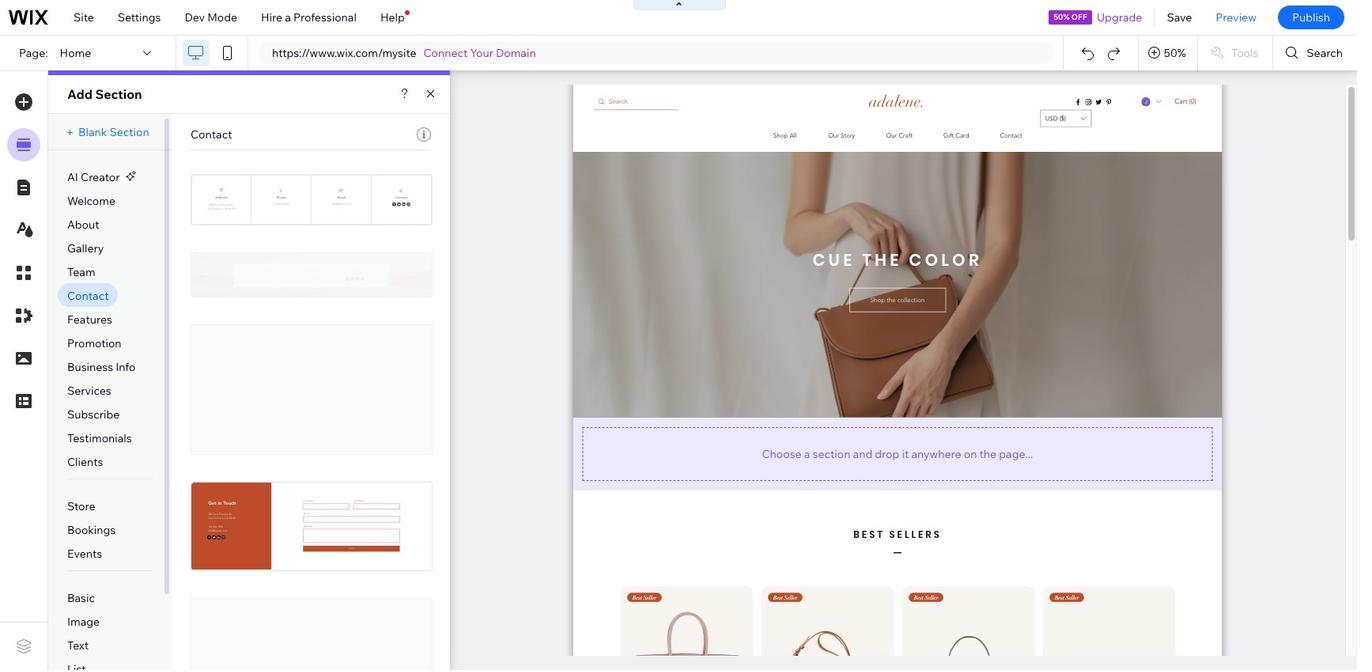 Task type: vqa. For each thing, say whether or not it's contained in the screenshot.
Previous button
no



Task type: locate. For each thing, give the bounding box(es) containing it.
add section
[[67, 86, 142, 102]]

50% left off
[[1054, 12, 1070, 22]]

subscribe
[[67, 408, 120, 422]]

1 vertical spatial section
[[110, 125, 149, 139]]

search button
[[1274, 36, 1358, 70]]

image
[[67, 615, 100, 629]]

section up blank section
[[95, 86, 142, 102]]

services
[[67, 384, 111, 398]]

1 horizontal spatial 50%
[[1165, 46, 1187, 60]]

help
[[381, 10, 405, 25]]

0 horizontal spatial 50%
[[1054, 12, 1070, 22]]

50%
[[1054, 12, 1070, 22], [1165, 46, 1187, 60]]

business info
[[67, 360, 136, 374]]

publish button
[[1279, 6, 1345, 29]]

50% for 50% off
[[1054, 12, 1070, 22]]

section right blank
[[110, 125, 149, 139]]

contact
[[191, 127, 232, 142], [67, 289, 109, 303]]

off
[[1072, 12, 1088, 22]]

features
[[67, 313, 112, 327]]

0 horizontal spatial a
[[285, 10, 291, 25]]

preview
[[1217, 10, 1257, 25]]

gallery
[[67, 241, 104, 256]]

0 vertical spatial a
[[285, 10, 291, 25]]

connect
[[424, 46, 468, 60]]

choose a section and drop it anywhere on the page...
[[762, 447, 1034, 461]]

search
[[1308, 46, 1344, 60]]

50% button
[[1139, 36, 1198, 70]]

a left section
[[805, 447, 811, 461]]

a
[[285, 10, 291, 25], [805, 447, 811, 461]]

0 vertical spatial contact
[[191, 127, 232, 142]]

and
[[853, 447, 873, 461]]

it
[[902, 447, 909, 461]]

50% inside button
[[1165, 46, 1187, 60]]

0 vertical spatial 50%
[[1054, 12, 1070, 22]]

1 vertical spatial a
[[805, 447, 811, 461]]

choose
[[762, 447, 802, 461]]

save
[[1168, 10, 1193, 25]]

save button
[[1156, 0, 1205, 35]]

testimonials
[[67, 431, 132, 446]]

section
[[95, 86, 142, 102], [110, 125, 149, 139]]

page...
[[1000, 447, 1034, 461]]

50% for 50%
[[1165, 46, 1187, 60]]

1 vertical spatial 50%
[[1165, 46, 1187, 60]]

1 horizontal spatial a
[[805, 447, 811, 461]]

50% down save "button"
[[1165, 46, 1187, 60]]

dev
[[185, 10, 205, 25]]

promotion
[[67, 336, 122, 351]]

1 vertical spatial contact
[[67, 289, 109, 303]]

hire a professional
[[261, 10, 357, 25]]

section for add section
[[95, 86, 142, 102]]

0 vertical spatial section
[[95, 86, 142, 102]]

a right hire
[[285, 10, 291, 25]]



Task type: describe. For each thing, give the bounding box(es) containing it.
upgrade
[[1098, 10, 1143, 25]]

a for section
[[805, 447, 811, 461]]

events
[[67, 547, 102, 561]]

0 horizontal spatial contact
[[67, 289, 109, 303]]

a for professional
[[285, 10, 291, 25]]

tools button
[[1199, 36, 1274, 70]]

creator
[[81, 170, 120, 184]]

professional
[[294, 10, 357, 25]]

dev mode
[[185, 10, 237, 25]]

home
[[60, 46, 91, 60]]

drop
[[875, 447, 900, 461]]

about
[[67, 218, 99, 232]]

clients
[[67, 455, 103, 469]]

info
[[116, 360, 136, 374]]

hire
[[261, 10, 283, 25]]

preview button
[[1205, 0, 1269, 35]]

section for blank section
[[110, 125, 149, 139]]

on
[[964, 447, 978, 461]]

your
[[470, 46, 494, 60]]

blank
[[78, 125, 107, 139]]

store
[[67, 499, 95, 514]]

ai creator
[[67, 170, 120, 184]]

tools
[[1232, 46, 1259, 60]]

domain
[[496, 46, 536, 60]]

anywhere
[[912, 447, 962, 461]]

ai
[[67, 170, 78, 184]]

bookings
[[67, 523, 116, 537]]

https://www.wix.com/mysite connect your domain
[[272, 46, 536, 60]]

site
[[74, 10, 94, 25]]

team
[[67, 265, 95, 279]]

blank section
[[78, 125, 149, 139]]

add
[[67, 86, 93, 102]]

section
[[813, 447, 851, 461]]

mode
[[207, 10, 237, 25]]

publish
[[1293, 10, 1331, 25]]

text
[[67, 639, 89, 653]]

business
[[67, 360, 113, 374]]

welcome
[[67, 194, 115, 208]]

the
[[980, 447, 997, 461]]

https://www.wix.com/mysite
[[272, 46, 417, 60]]

basic
[[67, 591, 95, 605]]

1 horizontal spatial contact
[[191, 127, 232, 142]]

50% off
[[1054, 12, 1088, 22]]

settings
[[118, 10, 161, 25]]



